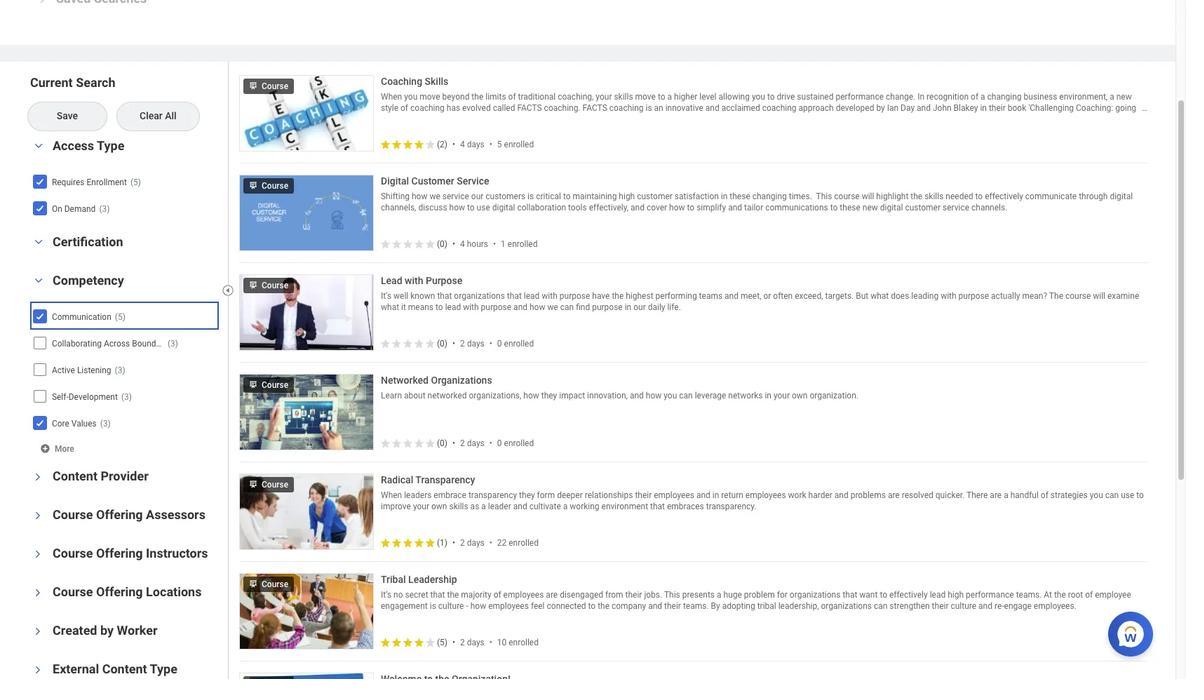 Task type: vqa. For each thing, say whether or not it's contained in the screenshot.
Date GROUP
no



Task type: describe. For each thing, give the bounding box(es) containing it.
enrolled for radical transparency
[[509, 538, 539, 548]]

skills up based
[[614, 92, 633, 102]]

content provider button
[[53, 469, 149, 483]]

5
[[497, 139, 502, 149]]

and down jobs.
[[649, 602, 662, 612]]

tailor
[[745, 203, 764, 213]]

(3) for self-development
[[121, 392, 132, 402]]

distilled
[[401, 126, 431, 136]]

and right leader
[[513, 502, 527, 512]]

you left leverage
[[664, 391, 677, 401]]

course image for digital customer service
[[240, 172, 262, 190]]

this inside shifting how we service our customers is critical to maintaining high customer satisfaction in these changing times.  this course will highlight the skills needed to effectively communicate through digital channels, discuss how to use digital collaboration tools effectively, and cover how to simplify and tailor communications to these new digital customer service channels.
[[816, 192, 833, 202]]

a right the as
[[482, 502, 486, 512]]

2 horizontal spatial are
[[990, 491, 1002, 501]]

they inside when leaders embrace transparency they form deeper relationships their employees and in return employees work harder and problems are resolved quicker. there are a handful of strategies you can use to improve your own skills as a leader and cultivate a working environment that embraces transparency.
[[519, 491, 535, 501]]

of down the acclaimed
[[735, 115, 743, 125]]

1 move from the left
[[420, 92, 440, 102]]

your inside when you move beyond the limits of traditional coaching, your skills move to a higher level allowing you to drive sustained performance change. in recognition of a changing business environment, a new style of coaching has evolved called facts coaching. facts coaching is an innovative and acclaimed coaching approach developed by ian day and john blakey in their book 'challenging coaching: going beyond traditional coaching to face the facts'. the approach is based on front line experience of coaching at board and management level and handily, the essence of years of coaching experience has been distilled into five cornerstones: feedback, accountability, courageous goals, tension and system thinking. this coaching skills course explores the individual concepts of the facts approach in more detail.
[[596, 92, 612, 102]]

into
[[433, 126, 447, 136]]

lead inside it's no secret that the majority of employees are disengaged from their jobs. this presents a huge problem for organizations that want to effectively lead high performance teams. at the root of employee engagement is culture - how employees feel connected to the company and their teams. by adopting tribal leadership, organizations can strengthen their culture and re-engage employees.
[[930, 590, 946, 600]]

it's no secret that the majority of employees are disengaged from their jobs. this presents a huge problem for organizations that want to effectively lead high performance teams. at the root of employee engagement is culture - how employees feel connected to the company and their teams. by adopting tribal leadership, organizations can strengthen their culture and re-engage employees.
[[381, 590, 1132, 612]]

the down the handily,
[[937, 126, 949, 136]]

effectively inside shifting how we service our customers is critical to maintaining high customer satisfaction in these changing times.  this course will highlight the skills needed to effectively communicate through digital channels, discuss how to use digital collaboration tools effectively, and cover how to simplify and tailor communications to these new digital customer service channels.
[[985, 192, 1024, 202]]

business
[[1024, 92, 1058, 102]]

certification
[[53, 234, 123, 249]]

in inside 'it's well known that organizations that lead with purpose have the highest performing teams and meet, or often exceed, targets. but what does leading with purpose actually mean? the course will examine what it means to lead with purpose and how we can find purpose in our daily life.'
[[625, 303, 632, 313]]

new inside shifting how we service our customers is critical to maintaining high customer satisfaction in these changing times.  this course will highlight the skills needed to effectively communicate through digital channels, discuss how to use digital collaboration tools effectively, and cover how to simplify and tailor communications to these new digital customer service channels.
[[863, 203, 878, 213]]

coaching skills
[[381, 76, 449, 87]]

purpose down 1
[[481, 303, 512, 313]]

chevron down image for content provider
[[33, 469, 43, 485]]

collaborating
[[52, 339, 102, 349]]

by inside filter search box
[[100, 623, 114, 638]]

with up known
[[405, 275, 423, 286]]

when for coaching skills
[[381, 92, 402, 102]]

(1)
[[437, 538, 448, 548]]

satisfaction
[[675, 192, 719, 202]]

0 horizontal spatial approach
[[575, 115, 610, 125]]

and left meet,
[[725, 292, 739, 301]]

enrolled for networked organizations
[[504, 438, 534, 448]]

huge
[[724, 590, 742, 600]]

the right at
[[1055, 590, 1066, 600]]

-
[[466, 602, 469, 612]]

with left have
[[542, 292, 558, 301]]

0 vertical spatial content
[[53, 469, 98, 483]]

2 for radical transparency
[[460, 538, 465, 548]]

competency
[[53, 273, 124, 288]]

skills down management on the top
[[855, 126, 874, 136]]

offering for instructors
[[96, 546, 143, 560]]

employees left "feel" at the bottom
[[488, 602, 529, 612]]

0 horizontal spatial facts
[[517, 103, 542, 113]]

of right root
[[1086, 590, 1093, 600]]

coaching up system
[[745, 115, 779, 125]]

in inside when leaders embrace transparency they form deeper relationships their employees and in return employees work harder and problems are resolved quicker. there are a handful of strategies you can use to improve your own skills as a leader and cultivate a working environment that embraces transparency.
[[713, 491, 720, 501]]

higher
[[674, 92, 698, 102]]

board
[[791, 115, 812, 125]]

a left handful
[[1004, 491, 1009, 501]]

style
[[381, 103, 399, 113]]

their inside when leaders embrace transparency they form deeper relationships their employees and in return employees work harder and problems are resolved quicker. there are a handful of strategies you can use to improve your own skills as a leader and cultivate a working environment that embraces transparency.
[[635, 491, 652, 501]]

a up coaching:
[[1110, 92, 1115, 102]]

2 culture from the left
[[951, 602, 977, 612]]

strategies
[[1051, 491, 1088, 501]]

a left higher
[[668, 92, 672, 102]]

you down coaching skills
[[404, 92, 418, 102]]

lead with purpose
[[381, 275, 463, 286]]

offering for locations
[[96, 584, 143, 599]]

no
[[394, 590, 403, 600]]

their up company
[[626, 590, 642, 600]]

2 for tribal leadership
[[460, 638, 465, 647]]

communications
[[766, 203, 829, 213]]

of up called
[[508, 92, 516, 102]]

0 horizontal spatial what
[[381, 303, 399, 313]]

and down day
[[901, 115, 915, 125]]

chevron down image for external content type
[[33, 662, 43, 678]]

coaching up based
[[610, 103, 644, 113]]

clear all button
[[117, 102, 199, 130]]

connected
[[547, 602, 586, 612]]

the inside 'it's well known that organizations that lead with purpose have the highest performing teams and meet, or often exceed, targets. but what does leading with purpose actually mean? the course will examine what it means to lead with purpose and how we can find purpose in our daily life.'
[[1050, 292, 1064, 301]]

course inside 'it's well known that organizations that lead with purpose have the highest performing teams and meet, or often exceed, targets. but what does leading with purpose actually mean? the course will examine what it means to lead with purpose and how we can find purpose in our daily life.'
[[1066, 292, 1091, 301]]

quicker.
[[936, 491, 965, 501]]

cover
[[647, 203, 667, 213]]

welcome to the organization! image
[[240, 674, 373, 679]]

of right majority
[[494, 590, 501, 600]]

coaching down management on the top
[[818, 126, 853, 136]]

access type button
[[53, 138, 124, 153]]

0 horizontal spatial digital
[[492, 203, 515, 213]]

a inside it's no secret that the majority of employees are disengaged from their jobs. this presents a huge problem for organizations that want to effectively lead high performance teams. at the root of employee engagement is culture - how employees feel connected to the company and their teams. by adopting tribal leadership, organizations can strengthen their culture and re-engage employees.
[[717, 590, 722, 600]]

and right innovation,
[[630, 391, 644, 401]]

coaching up the at
[[763, 103, 797, 113]]

networked organizations image
[[240, 374, 373, 450]]

leading
[[912, 292, 939, 301]]

embrace
[[434, 491, 467, 501]]

and right board
[[815, 115, 828, 125]]

can inside it's no secret that the majority of employees are disengaged from their jobs. this presents a huge problem for organizations that want to effectively lead high performance teams. at the root of employee engagement is culture - how employees feel connected to the company and their teams. by adopting tribal leadership, organizations can strengthen their culture and re-engage employees.
[[874, 602, 888, 612]]

communicate
[[1026, 192, 1077, 202]]

0 horizontal spatial these
[[730, 192, 751, 202]]

1 horizontal spatial digital
[[880, 203, 903, 213]]

there
[[967, 491, 988, 501]]

of right years
[[1027, 115, 1034, 125]]

purpose up find
[[560, 292, 590, 301]]

0 vertical spatial what
[[871, 292, 889, 301]]

networked
[[381, 375, 429, 386]]

0 vertical spatial teams.
[[1017, 590, 1042, 600]]

2 days for networked organizations
[[460, 438, 485, 448]]

0 horizontal spatial level
[[700, 92, 717, 102]]

radical transparency image
[[240, 474, 373, 549]]

is left an
[[646, 103, 652, 113]]

content provider
[[53, 469, 149, 483]]

employees up "feel" at the bottom
[[504, 590, 544, 600]]

in up essence
[[981, 103, 987, 113]]

environment,
[[1060, 92, 1108, 102]]

purpose left actually on the right top of page
[[959, 292, 990, 301]]

it's for lead with purpose
[[381, 292, 392, 301]]

lead with purpose image
[[240, 275, 373, 350]]

and left find
[[514, 303, 528, 313]]

embraces
[[667, 502, 704, 512]]

of inside when leaders embrace transparency they form deeper relationships their employees and in return employees work harder and problems are resolved quicker. there are a handful of strategies you can use to improve your own skills as a leader and cultivate a working environment that embraces transparency.
[[1041, 491, 1049, 501]]

and right harder
[[835, 491, 849, 501]]

simplify
[[697, 203, 726, 213]]

you up the acclaimed
[[752, 92, 766, 102]]

2 vertical spatial organizations
[[821, 602, 872, 612]]

the down 'challenging
[[1035, 126, 1047, 136]]

chevron down image for course offering instructors
[[33, 546, 43, 563]]

that left the want
[[843, 590, 858, 600]]

coaching:
[[1076, 103, 1114, 113]]

on demand
[[52, 204, 96, 214]]

and down in
[[917, 103, 931, 113]]

employees left work
[[746, 491, 786, 501]]

1 horizontal spatial lead
[[524, 292, 540, 301]]

course element for lead with purpose
[[240, 272, 262, 292]]

course image for radical transparency
[[240, 471, 262, 489]]

tribal leadership
[[381, 574, 457, 585]]

how right discuss on the left of page
[[449, 203, 465, 213]]

the inside when you move beyond the limits of traditional coaching, your skills move to a higher level allowing you to drive sustained performance change. in recognition of a changing business environment, a new style of coaching has evolved called facts coaching. facts coaching is an innovative and acclaimed coaching approach developed by ian day and john blakey in their book 'challenging coaching: going beyond traditional coaching to face the facts'. the approach is based on front line experience of coaching at board and management level and handily, the essence of years of coaching experience has been distilled into five cornerstones: feedback, accountability, courageous goals, tension and system thinking. this coaching skills course explores the individual concepts of the facts approach in more detail.
[[559, 115, 573, 125]]

this inside when you move beyond the limits of traditional coaching, your skills move to a higher level allowing you to drive sustained performance change. in recognition of a changing business environment, a new style of coaching has evolved called facts coaching. facts coaching is an innovative and acclaimed coaching approach developed by ian day and john blakey in their book 'challenging coaching: going beyond traditional coaching to face the facts'. the approach is based on front line experience of coaching at board and management level and handily, the essence of years of coaching experience has been distilled into five cornerstones: feedback, accountability, courageous goals, tension and system thinking. this coaching skills course explores the individual concepts of the facts approach in more detail.
[[800, 126, 816, 136]]

1 vertical spatial content
[[102, 662, 147, 676]]

assessors
[[146, 507, 206, 522]]

0 vertical spatial customer
[[637, 192, 673, 202]]

of right the concepts
[[1026, 126, 1033, 136]]

john
[[933, 103, 952, 113]]

2 horizontal spatial approach
[[1076, 126, 1111, 136]]

check small image for on demand
[[31, 200, 48, 217]]

changing inside shifting how we service our customers is critical to maintaining high customer satisfaction in these changing times.  this course will highlight the skills needed to effectively communicate through digital channels, discuss how to use digital collaboration tools effectively, and cover how to simplify and tailor communications to these new digital customer service channels.
[[753, 192, 787, 202]]

the left majority
[[447, 590, 459, 600]]

1 horizontal spatial these
[[840, 203, 861, 213]]

that down purpose on the left of page
[[437, 292, 452, 301]]

0 horizontal spatial has
[[447, 103, 460, 113]]

2 days for lead with purpose
[[460, 339, 485, 349]]

been
[[381, 126, 399, 136]]

that down leadership
[[431, 590, 445, 600]]

and left cover
[[631, 203, 645, 213]]

4 for skills
[[460, 139, 465, 149]]

0 vertical spatial approach
[[799, 103, 834, 113]]

chevron down image for access type
[[30, 141, 47, 151]]

0 horizontal spatial traditional
[[410, 115, 448, 125]]

leadership
[[408, 574, 457, 585]]

high inside it's no secret that the majority of employees are disengaged from their jobs. this presents a huge problem for organizations that want to effectively lead high performance teams. at the root of employee engagement is culture - how employees feel connected to the company and their teams. by adopting tribal leadership, organizations can strengthen their culture and re-engage employees.
[[948, 590, 964, 600]]

filter search field
[[28, 74, 230, 679]]

0 horizontal spatial beyond
[[381, 115, 408, 125]]

customers
[[486, 192, 526, 202]]

employees.
[[1034, 602, 1077, 612]]

coaching down 'challenging
[[1036, 115, 1071, 125]]

leadership,
[[779, 602, 819, 612]]

enrolled for lead with purpose
[[504, 339, 534, 349]]

2 horizontal spatial facts
[[1049, 126, 1074, 136]]

the inside shifting how we service our customers is critical to maintaining high customer satisfaction in these changing times.  this course will highlight the skills needed to effectively communicate through digital channels, discuss how to use digital collaboration tools effectively, and cover how to simplify and tailor communications to these new digital customer service channels.
[[911, 192, 923, 202]]

course for tribal
[[262, 579, 289, 589]]

the up evolved
[[472, 92, 484, 102]]

1 horizontal spatial are
[[888, 491, 900, 501]]

coaching skills image
[[240, 76, 373, 150]]

and left system
[[718, 126, 732, 136]]

networked organizations
[[381, 375, 492, 386]]

purpose down have
[[592, 303, 623, 313]]

disengaged
[[560, 590, 604, 600]]

to inside when leaders embrace transparency they form deeper relationships their employees and in return employees work harder and problems are resolved quicker. there are a handful of strategies you can use to improve your own skills as a leader and cultivate a working environment that embraces transparency.
[[1137, 491, 1144, 501]]

based
[[621, 115, 644, 125]]

in inside shifting how we service our customers is critical to maintaining high customer satisfaction in these changing times.  this course will highlight the skills needed to effectively communicate through digital channels, discuss how to use digital collaboration tools effectively, and cover how to simplify and tailor communications to these new digital customer service channels.
[[721, 192, 728, 202]]

channels,
[[381, 203, 416, 213]]

is inside shifting how we service our customers is critical to maintaining high customer satisfaction in these changing times.  this course will highlight the skills needed to effectively communicate through digital channels, discuss how to use digital collaboration tools effectively, and cover how to simplify and tailor communications to these new digital customer service channels.
[[528, 192, 534, 202]]

can left leverage
[[679, 391, 693, 401]]

how inside it's no secret that the majority of employees are disengaged from their jobs. this presents a huge problem for organizations that want to effectively lead high performance teams. at the root of employee engagement is culture - how employees feel connected to the company and their teams. by adopting tribal leadership, organizations can strengthen their culture and re-engage employees.
[[471, 602, 486, 612]]

about
[[404, 391, 426, 401]]

is left based
[[612, 115, 619, 125]]

employees up embraces
[[654, 491, 695, 501]]

does
[[891, 292, 910, 301]]

0 vertical spatial beyond
[[442, 92, 470, 102]]

handful
[[1011, 491, 1039, 501]]

years
[[1004, 115, 1024, 125]]

will inside shifting how we service our customers is critical to maintaining high customer satisfaction in these changing times.  this course will highlight the skills needed to effectively communicate through digital channels, discuss how to use digital collaboration tools effectively, and cover how to simplify and tailor communications to these new digital customer service channels.
[[862, 192, 875, 202]]

all
[[165, 110, 177, 121]]

engagement
[[381, 602, 428, 612]]

want
[[860, 590, 878, 600]]

course element for networked organizations
[[240, 372, 262, 391]]

2 move from the left
[[635, 92, 656, 102]]

handily,
[[917, 115, 945, 125]]

transparency
[[416, 474, 475, 485]]

employee
[[1096, 590, 1132, 600]]

check small image for core values
[[31, 414, 48, 431]]

our inside shifting how we service our customers is critical to maintaining high customer satisfaction in these changing times.  this course will highlight the skills needed to effectively communicate through digital channels, discuss how to use digital collaboration tools effectively, and cover how to simplify and tailor communications to these new digital customer service channels.
[[471, 192, 484, 202]]

competency tree
[[31, 304, 216, 435]]

competency group
[[28, 272, 221, 457]]

innovative
[[666, 103, 704, 113]]

2 days for tribal leadership
[[460, 638, 485, 647]]

created by worker button
[[53, 623, 158, 638]]

chevron down image for created by worker
[[33, 623, 43, 640]]

0 vertical spatial service
[[443, 192, 469, 202]]

developed
[[836, 103, 875, 113]]

(3) for core values
[[100, 419, 111, 429]]

offering for assessors
[[96, 507, 143, 522]]

day
[[901, 103, 915, 113]]

course for lead
[[262, 280, 289, 290]]

radical
[[381, 474, 414, 485]]

save button
[[28, 102, 107, 130]]

coaching down evolved
[[450, 115, 484, 125]]

as
[[471, 502, 480, 512]]

tribal leadership image
[[240, 574, 373, 649]]

enrolled for digital customer service
[[508, 239, 538, 249]]

targets.
[[826, 292, 854, 301]]

explores
[[903, 126, 935, 136]]

save
[[57, 110, 78, 121]]

1 vertical spatial your
[[774, 391, 790, 401]]

channels.
[[972, 203, 1008, 213]]

tools
[[568, 203, 587, 213]]

course element for digital customer service
[[240, 172, 262, 192]]

how right cover
[[670, 203, 685, 213]]

(3) for active listening
[[115, 365, 125, 375]]

and down allowing at the right top
[[706, 103, 720, 113]]

actually
[[992, 292, 1021, 301]]

self-development
[[52, 392, 118, 402]]

1 horizontal spatial service
[[943, 203, 970, 213]]

to inside 'it's well known that organizations that lead with purpose have the highest performing teams and meet, or often exceed, targets. but what does leading with purpose actually mean? the course will examine what it means to lead with purpose and how we can find purpose in our daily life.'
[[436, 303, 443, 313]]

1 vertical spatial customer
[[905, 203, 941, 213]]

detail.
[[381, 137, 404, 147]]

and up embraces
[[697, 491, 711, 501]]

(2)
[[437, 139, 448, 149]]

shifting
[[381, 192, 410, 202]]

1 horizontal spatial level
[[882, 115, 899, 125]]

days for radical transparency
[[467, 538, 485, 548]]

course offering locations button
[[53, 584, 202, 599]]

company
[[612, 602, 646, 612]]

known
[[411, 292, 435, 301]]

how up discuss on the left of page
[[412, 192, 428, 202]]



Task type: locate. For each thing, give the bounding box(es) containing it.
by
[[711, 602, 720, 612]]

0 horizontal spatial high
[[619, 192, 635, 202]]

1 horizontal spatial move
[[635, 92, 656, 102]]

1 horizontal spatial our
[[634, 303, 646, 313]]

use
[[477, 203, 490, 213], [1121, 491, 1135, 501]]

use inside shifting how we service our customers is critical to maintaining high customer satisfaction in these changing times.  this course will highlight the skills needed to effectively communicate through digital channels, discuss how to use digital collaboration tools effectively, and cover how to simplify and tailor communications to these new digital customer service channels.
[[477, 203, 490, 213]]

with right means
[[463, 303, 479, 313]]

days for lead with purpose
[[467, 339, 485, 349]]

by left worker
[[100, 623, 114, 638]]

1 vertical spatial they
[[519, 491, 535, 501]]

(3) right values
[[100, 419, 111, 429]]

1 days from the top
[[467, 139, 485, 149]]

their right strengthen
[[932, 602, 949, 612]]

external content type
[[53, 662, 177, 676]]

going
[[1116, 103, 1137, 113]]

offering down provider
[[96, 507, 143, 522]]

innovation,
[[587, 391, 628, 401]]

to
[[658, 92, 666, 102], [768, 92, 775, 102], [486, 115, 494, 125], [563, 192, 571, 202], [976, 192, 983, 202], [467, 203, 475, 213], [687, 203, 695, 213], [831, 203, 838, 213], [436, 303, 443, 313], [1137, 491, 1144, 501], [880, 590, 888, 600], [588, 602, 596, 612]]

1 0 from the top
[[497, 339, 502, 349]]

or
[[764, 292, 771, 301]]

exceed,
[[795, 292, 824, 301]]

0 vertical spatial 4
[[460, 139, 465, 149]]

1 0 enrolled from the top
[[497, 339, 534, 349]]

0 for lead with purpose
[[497, 339, 502, 349]]

1 vertical spatial offering
[[96, 546, 143, 560]]

5 enrolled
[[497, 139, 534, 149]]

when inside when leaders embrace transparency they form deeper relationships their employees and in return employees work harder and problems are resolved quicker. there are a handful of strategies you can use to improve your own skills as a leader and cultivate a working environment that embraces transparency.
[[381, 491, 402, 501]]

2 for networked organizations
[[460, 438, 465, 448]]

1 vertical spatial 0 enrolled
[[497, 438, 534, 448]]

2 vertical spatial this
[[664, 590, 681, 600]]

(3) for collaborating across boundaries
[[168, 339, 178, 349]]

0 vertical spatial changing
[[988, 92, 1022, 102]]

2 vertical spatial (5)
[[437, 638, 448, 647]]

2 2 days from the top
[[460, 438, 485, 448]]

when you move beyond the limits of traditional coaching, your skills move to a higher level allowing you to drive sustained performance change. in recognition of a changing business environment, a new style of coaching has evolved called facts coaching. facts coaching is an innovative and acclaimed coaching approach developed by ian day and john blakey in their book 'challenging coaching: going beyond traditional coaching to face the facts'. the approach is based on front line experience of coaching at board and management level and handily, the essence of years of coaching experience has been distilled into five cornerstones: feedback, accountability, courageous goals, tension and system thinking. this coaching skills course explores the individual concepts of the facts approach in more detail.
[[381, 92, 1142, 147]]

1 2 days from the top
[[460, 339, 485, 349]]

course for digital
[[262, 181, 289, 191]]

that inside when leaders embrace transparency they form deeper relationships their employees and in return employees work harder and problems are resolved quicker. there are a handful of strategies you can use to improve your own skills as a leader and cultivate a working environment that embraces transparency.
[[651, 502, 665, 512]]

1 vertical spatial service
[[943, 203, 970, 213]]

1 vertical spatial chevron down image
[[33, 584, 43, 601]]

when inside when you move beyond the limits of traditional coaching, your skills move to a higher level allowing you to drive sustained performance change. in recognition of a changing business environment, a new style of coaching has evolved called facts coaching. facts coaching is an innovative and acclaimed coaching approach developed by ian day and john blakey in their book 'challenging coaching: going beyond traditional coaching to face the facts'. the approach is based on front line experience of coaching at board and management level and handily, the essence of years of coaching experience has been distilled into five cornerstones: feedback, accountability, courageous goals, tension and system thinking. this coaching skills course explores the individual concepts of the facts approach in more detail.
[[381, 92, 402, 102]]

skills inside when leaders embrace transparency they form deeper relationships their employees and in return employees work harder and problems are resolved quicker. there are a handful of strategies you can use to improve your own skills as a leader and cultivate a working environment that embraces transparency.
[[449, 502, 469, 512]]

0 horizontal spatial teams.
[[683, 602, 709, 612]]

how right organizations,
[[524, 391, 540, 401]]

0 enrolled for networked organizations
[[497, 438, 534, 448]]

chevron down image
[[33, 507, 43, 524], [33, 584, 43, 601]]

meet,
[[741, 292, 762, 301]]

1 vertical spatial beyond
[[381, 115, 408, 125]]

0 enrolled for lead with purpose
[[497, 339, 534, 349]]

2 days from the top
[[467, 339, 485, 349]]

1 vertical spatial organizations
[[790, 590, 841, 600]]

days down cornerstones:
[[467, 139, 485, 149]]

check small image left on
[[31, 200, 48, 217]]

enrolled right 10
[[509, 638, 539, 647]]

in right networks
[[765, 391, 772, 401]]

course element for radical transparency
[[240, 471, 262, 491]]

it's well known that organizations that lead with purpose have the highest performing teams and meet, or often exceed, targets. but what does leading with purpose actually mean? the course will examine what it means to lead with purpose and how we can find purpose in our daily life.
[[381, 292, 1140, 313]]

by
[[877, 103, 885, 113], [100, 623, 114, 638]]

1 horizontal spatial the
[[1050, 292, 1064, 301]]

0 for networked organizations
[[497, 438, 502, 448]]

1 horizontal spatial will
[[1093, 292, 1106, 301]]

0 horizontal spatial use
[[477, 203, 490, 213]]

2 chevron down image from the top
[[33, 584, 43, 601]]

enrollment
[[87, 177, 127, 187]]

days for tribal leadership
[[467, 638, 485, 647]]

communication
[[52, 312, 111, 322]]

course
[[262, 81, 289, 91], [262, 181, 289, 191], [262, 280, 289, 290], [262, 380, 289, 390], [262, 480, 289, 490], [53, 507, 93, 522], [53, 546, 93, 560], [262, 579, 289, 589], [53, 584, 93, 599]]

1 horizontal spatial beyond
[[442, 92, 470, 102]]

coaching,
[[558, 92, 594, 102]]

chevron down image inside competency group
[[30, 276, 47, 285]]

type inside group
[[97, 138, 124, 153]]

3 check small image from the top
[[31, 414, 48, 431]]

of up the concepts
[[995, 115, 1002, 125]]

4 course element from the top
[[240, 372, 262, 391]]

search results region
[[239, 73, 1148, 679]]

have
[[592, 292, 610, 301]]

you
[[404, 92, 418, 102], [752, 92, 766, 102], [664, 391, 677, 401], [1090, 491, 1104, 501]]

(3) for on demand
[[99, 204, 110, 214]]

course image for networked organizations
[[240, 372, 262, 389]]

3 2 from the top
[[460, 538, 465, 548]]

3 offering from the top
[[96, 584, 143, 599]]

1 vertical spatial the
[[1050, 292, 1064, 301]]

current search
[[30, 75, 115, 90]]

2 0 from the top
[[497, 438, 502, 448]]

1 horizontal spatial course
[[876, 126, 901, 136]]

experience up tension
[[692, 115, 733, 125]]

a
[[668, 92, 672, 102], [981, 92, 986, 102], [1110, 92, 1115, 102], [1004, 491, 1009, 501], [482, 502, 486, 512], [563, 502, 568, 512], [717, 590, 722, 600]]

often
[[774, 292, 793, 301]]

0 vertical spatial course
[[876, 126, 901, 136]]

2 when from the top
[[381, 491, 402, 501]]

lead down the "1 enrolled"
[[524, 292, 540, 301]]

use inside when leaders embrace transparency they form deeper relationships their employees and in return employees work harder and problems are resolved quicker. there are a handful of strategies you can use to improve your own skills as a leader and cultivate a working environment that embraces transparency.
[[1121, 491, 1135, 501]]

2 course image from the top
[[240, 172, 262, 190]]

2 vertical spatial offering
[[96, 584, 143, 599]]

1 when from the top
[[381, 92, 402, 102]]

individual
[[951, 126, 987, 136]]

0 vertical spatial we
[[430, 192, 441, 202]]

4 course image from the top
[[240, 471, 262, 489]]

1 horizontal spatial new
[[1117, 92, 1132, 102]]

3 course element from the top
[[240, 272, 262, 292]]

has
[[447, 103, 460, 113], [1115, 115, 1129, 125]]

course for networked
[[262, 380, 289, 390]]

and left tailor on the right top
[[728, 203, 742, 213]]

networks
[[729, 391, 763, 401]]

2 4 from the top
[[460, 239, 465, 249]]

it's inside 'it's well known that organizations that lead with purpose have the highest performing teams and meet, or often exceed, targets. but what does leading with purpose actually mean? the course will examine what it means to lead with purpose and how we can find purpose in our daily life.'
[[381, 292, 392, 301]]

requires enrollment
[[52, 177, 127, 187]]

high inside shifting how we service our customers is critical to maintaining high customer satisfaction in these changing times.  this course will highlight the skills needed to effectively communicate through digital channels, discuss how to use digital collaboration tools effectively, and cover how to simplify and tailor communications to these new digital customer service channels.
[[619, 192, 635, 202]]

organizations,
[[469, 391, 522, 401]]

the down 'from'
[[598, 602, 610, 612]]

4 hours
[[460, 239, 488, 249]]

0 vertical spatial chevron down image
[[33, 507, 43, 524]]

beyond up evolved
[[442, 92, 470, 102]]

1 vertical spatial 0
[[497, 438, 502, 448]]

is inside it's no secret that the majority of employees are disengaged from their jobs. this presents a huge problem for organizations that want to effectively lead high performance teams. at the root of employee engagement is culture - how employees feel connected to the company and their teams. by adopting tribal leadership, organizations can strengthen their culture and re-engage employees.
[[430, 602, 436, 612]]

1 course element from the top
[[240, 73, 262, 92]]

(5) inside search results region
[[437, 638, 448, 647]]

4 days from the top
[[467, 538, 485, 548]]

the inside 'it's well known that organizations that lead with purpose have the highest performing teams and meet, or often exceed, targets. but what does leading with purpose actually mean? the course will examine what it means to lead with purpose and how we can find purpose in our daily life.'
[[612, 292, 624, 301]]

our down highest
[[634, 303, 646, 313]]

your
[[596, 92, 612, 102], [774, 391, 790, 401], [413, 502, 429, 512]]

1 vertical spatial use
[[1121, 491, 1135, 501]]

adopting
[[723, 602, 756, 612]]

it's for tribal leadership
[[381, 590, 392, 600]]

1 horizontal spatial they
[[542, 391, 557, 401]]

1 check small image from the top
[[31, 200, 48, 217]]

will inside 'it's well known that organizations that lead with purpose have the highest performing teams and meet, or often exceed, targets. but what does leading with purpose actually mean? the course will examine what it means to lead with purpose and how we can find purpose in our daily life.'
[[1093, 292, 1106, 301]]

course element
[[240, 73, 262, 92], [240, 172, 262, 192], [240, 272, 262, 292], [240, 372, 262, 391], [240, 471, 262, 491], [240, 571, 262, 590]]

check small image inside access type tree
[[31, 200, 48, 217]]

digital customer service image
[[240, 175, 373, 250]]

1 vertical spatial (0)
[[437, 339, 448, 349]]

(0) for service
[[437, 239, 448, 249]]

enrolled right 22
[[509, 538, 539, 548]]

0 vertical spatial lead
[[524, 292, 540, 301]]

problems
[[851, 491, 886, 501]]

of right style
[[401, 103, 408, 113]]

4 2 days from the top
[[460, 638, 485, 647]]

2 up transparency at the left
[[460, 438, 465, 448]]

your down leaders
[[413, 502, 429, 512]]

0 horizontal spatial experience
[[692, 115, 733, 125]]

1 horizontal spatial we
[[548, 303, 558, 313]]

0 vertical spatial this
[[800, 126, 816, 136]]

chevron down image for certification
[[30, 237, 47, 247]]

organizations down purpose on the left of page
[[454, 292, 505, 301]]

worker
[[117, 623, 158, 638]]

a down deeper
[[563, 502, 568, 512]]

1 vertical spatial type
[[150, 662, 177, 676]]

new
[[1117, 92, 1132, 102], [863, 203, 878, 213]]

3 (0) from the top
[[437, 438, 448, 448]]

traditional up facts'.
[[518, 92, 556, 102]]

cornerstones:
[[464, 126, 516, 136]]

more
[[1122, 126, 1142, 136]]

transparency.
[[706, 502, 757, 512]]

organizations inside 'it's well known that organizations that lead with purpose have the highest performing teams and meet, or often exceed, targets. but what does leading with purpose actually mean? the course will examine what it means to lead with purpose and how we can find purpose in our daily life.'
[[454, 292, 505, 301]]

their inside when you move beyond the limits of traditional coaching, your skills move to a higher level allowing you to drive sustained performance change. in recognition of a changing business environment, a new style of coaching has evolved called facts coaching. facts coaching is an innovative and acclaimed coaching approach developed by ian day and john blakey in their book 'challenging coaching: going beyond traditional coaching to face the facts'. the approach is based on front line experience of coaching at board and management level and handily, the essence of years of coaching experience has been distilled into five cornerstones: feedback, accountability, courageous goals, tension and system thinking. this coaching skills course explores the individual concepts of the facts approach in more detail.
[[989, 103, 1006, 113]]

of up blakey
[[971, 92, 979, 102]]

1 vertical spatial these
[[840, 203, 861, 213]]

1 vertical spatial high
[[948, 590, 964, 600]]

1 (0) from the top
[[437, 239, 448, 249]]

with right leading
[[941, 292, 957, 301]]

1 horizontal spatial teams.
[[1017, 590, 1042, 600]]

2 (0) from the top
[[437, 339, 448, 349]]

access type tree
[[31, 170, 216, 220]]

it's left no
[[381, 590, 392, 600]]

1 course image from the top
[[240, 372, 262, 389]]

4 for customer
[[460, 239, 465, 249]]

0 vertical spatial organizations
[[454, 292, 505, 301]]

2 days left 22
[[460, 538, 485, 548]]

0 vertical spatial they
[[542, 391, 557, 401]]

skills
[[614, 92, 633, 102], [855, 126, 874, 136], [925, 192, 944, 202], [449, 502, 469, 512]]

1 horizontal spatial traditional
[[518, 92, 556, 102]]

0 vertical spatial it's
[[381, 292, 392, 301]]

resolved
[[902, 491, 934, 501]]

acclaimed
[[722, 103, 760, 113]]

at
[[1044, 590, 1053, 600]]

chevron down image for course offering locations
[[33, 584, 43, 601]]

your right networks
[[774, 391, 790, 401]]

organization.
[[810, 391, 859, 401]]

course image
[[240, 372, 262, 389], [240, 571, 262, 589]]

own inside when leaders embrace transparency they form deeper relationships their employees and in return employees work harder and problems are resolved quicker. there are a handful of strategies you can use to improve your own skills as a leader and cultivate a working environment that embraces transparency.
[[432, 502, 447, 512]]

will
[[862, 192, 875, 202], [1093, 292, 1106, 301]]

2 horizontal spatial your
[[774, 391, 790, 401]]

access type group
[[28, 137, 221, 223]]

0 vertical spatial performance
[[836, 92, 884, 102]]

type down worker
[[150, 662, 177, 676]]

1 vertical spatial teams.
[[683, 602, 709, 612]]

the right mean?
[[1050, 292, 1064, 301]]

check small image for communication
[[31, 308, 48, 325]]

new up going
[[1117, 92, 1132, 102]]

approach
[[799, 103, 834, 113], [575, 115, 610, 125], [1076, 126, 1111, 136]]

enrolled
[[504, 139, 534, 149], [508, 239, 538, 249], [504, 339, 534, 349], [504, 438, 534, 448], [509, 538, 539, 548], [509, 638, 539, 647]]

performance
[[836, 92, 884, 102], [966, 590, 1014, 600]]

traditional up into
[[410, 115, 448, 125]]

0 vertical spatial (5)
[[130, 177, 141, 187]]

course element for coaching skills
[[240, 73, 262, 92]]

a up by
[[717, 590, 722, 600]]

1 vertical spatial it's
[[381, 590, 392, 600]]

2 horizontal spatial digital
[[1110, 192, 1133, 202]]

0 horizontal spatial own
[[432, 502, 447, 512]]

external
[[53, 662, 99, 676]]

0 vertical spatial own
[[792, 391, 808, 401]]

move down skills
[[420, 92, 440, 102]]

1 horizontal spatial type
[[150, 662, 177, 676]]

1 4 from the top
[[460, 139, 465, 149]]

skills inside shifting how we service our customers is critical to maintaining high customer satisfaction in these changing times.  this course will highlight the skills needed to effectively communicate through digital channels, discuss how to use digital collaboration tools effectively, and cover how to simplify and tailor communications to these new digital customer service channels.
[[925, 192, 944, 202]]

4 left hours
[[460, 239, 465, 249]]

check small image left communication at the top left of the page
[[31, 308, 48, 325]]

you inside when leaders embrace transparency they form deeper relationships their employees and in return employees work harder and problems are resolved quicker. there are a handful of strategies you can use to improve your own skills as a leader and cultivate a working environment that embraces transparency.
[[1090, 491, 1104, 501]]

performance inside when you move beyond the limits of traditional coaching, your skills move to a higher level allowing you to drive sustained performance change. in recognition of a changing business environment, a new style of coaching has evolved called facts coaching. facts coaching is an innovative and acclaimed coaching approach developed by ian day and john blakey in their book 'challenging coaching: going beyond traditional coaching to face the facts'. the approach is based on front line experience of coaching at board and management level and handily, the essence of years of coaching experience has been distilled into five cornerstones: feedback, accountability, courageous goals, tension and system thinking. this coaching skills course explores the individual concepts of the facts approach in more detail.
[[836, 92, 884, 102]]

2 horizontal spatial lead
[[930, 590, 946, 600]]

3 course image from the top
[[240, 272, 262, 290]]

active
[[52, 365, 75, 375]]

effectively up strengthen
[[890, 590, 928, 600]]

this inside it's no secret that the majority of employees are disengaged from their jobs. this presents a huge problem for organizations that want to effectively lead high performance teams. at the root of employee engagement is culture - how employees feel connected to the company and their teams. by adopting tribal leadership, organizations can strengthen their culture and re-engage employees.
[[664, 590, 681, 600]]

1 vertical spatial course
[[835, 192, 860, 202]]

learn about networked organizations, how they impact innovation, and how you can leverage networks in your own organization.
[[381, 391, 859, 401]]

content down worker
[[102, 662, 147, 676]]

new inside when you move beyond the limits of traditional coaching, your skills move to a higher level allowing you to drive sustained performance change. in recognition of a changing business environment, a new style of coaching has evolved called facts coaching. facts coaching is an innovative and acclaimed coaching approach developed by ian day and john blakey in their book 'challenging coaching: going beyond traditional coaching to face the facts'. the approach is based on front line experience of coaching at board and management level and handily, the essence of years of coaching experience has been distilled into five cornerstones: feedback, accountability, courageous goals, tension and system thinking. this coaching skills course explores the individual concepts of the facts approach in more detail.
[[1117, 92, 1132, 102]]

1 vertical spatial lead
[[445, 303, 461, 313]]

how inside 'it's well known that organizations that lead with purpose have the highest performing teams and meet, or often exceed, targets. but what does leading with purpose actually mean? the course will examine what it means to lead with purpose and how we can find purpose in our daily life.'
[[530, 303, 546, 313]]

coaching up distilled
[[411, 103, 445, 113]]

course for coaching
[[262, 81, 289, 91]]

the right have
[[612, 292, 624, 301]]

front
[[657, 115, 675, 125]]

1 vertical spatial effectively
[[890, 590, 928, 600]]

0 horizontal spatial the
[[559, 115, 573, 125]]

we
[[430, 192, 441, 202], [548, 303, 558, 313]]

by inside when you move beyond the limits of traditional coaching, your skills move to a higher level allowing you to drive sustained performance change. in recognition of a changing business environment, a new style of coaching has evolved called facts coaching. facts coaching is an innovative and acclaimed coaching approach developed by ian day and john blakey in their book 'challenging coaching: going beyond traditional coaching to face the facts'. the approach is based on front line experience of coaching at board and management level and handily, the essence of years of coaching experience has been distilled into five cornerstones: feedback, accountability, courageous goals, tension and system thinking. this coaching skills course explores the individual concepts of the facts approach in more detail.
[[877, 103, 885, 113]]

days for coaching skills
[[467, 139, 485, 149]]

culture left re-
[[951, 602, 977, 612]]

has up five at the top left of the page
[[447, 103, 460, 113]]

are inside it's no secret that the majority of employees are disengaged from their jobs. this presents a huge problem for organizations that want to effectively lead high performance teams. at the root of employee engagement is culture - how employees feel connected to the company and their teams. by adopting tribal leadership, organizations can strengthen their culture and re-engage employees.
[[546, 590, 558, 600]]

0 enrolled
[[497, 339, 534, 349], [497, 438, 534, 448]]

when for radical transparency
[[381, 491, 402, 501]]

3 2 days from the top
[[460, 538, 485, 548]]

majority
[[461, 590, 492, 600]]

a up essence
[[981, 92, 986, 102]]

course image for tribal leadership
[[240, 571, 262, 589]]

10 enrolled
[[497, 638, 539, 647]]

an
[[654, 103, 664, 113]]

(5) inside access type tree
[[130, 177, 141, 187]]

2 course image from the top
[[240, 571, 262, 589]]

1 2 from the top
[[460, 339, 465, 349]]

1 vertical spatial course image
[[240, 571, 262, 589]]

3 days from the top
[[467, 438, 485, 448]]

0 vertical spatial your
[[596, 92, 612, 102]]

2 it's from the top
[[381, 590, 392, 600]]

when up style
[[381, 92, 402, 102]]

own down "embrace"
[[432, 502, 447, 512]]

that down the "1 enrolled"
[[507, 292, 522, 301]]

chevron down image for competency
[[30, 276, 47, 285]]

critical
[[536, 192, 561, 202]]

level down the ian
[[882, 115, 899, 125]]

1 horizontal spatial high
[[948, 590, 964, 600]]

will left highlight
[[862, 192, 875, 202]]

are left resolved
[[888, 491, 900, 501]]

1 vertical spatial our
[[634, 303, 646, 313]]

(5) for requires enrollment
[[130, 177, 141, 187]]

for
[[777, 590, 788, 600]]

1 horizontal spatial use
[[1121, 491, 1135, 501]]

1 horizontal spatial performance
[[966, 590, 1014, 600]]

1 vertical spatial new
[[863, 203, 878, 213]]

1 chevron down image from the top
[[33, 507, 43, 524]]

development
[[69, 392, 118, 402]]

0 vertical spatial these
[[730, 192, 751, 202]]

it's left the well
[[381, 292, 392, 301]]

can inside when leaders embrace transparency they form deeper relationships their employees and in return employees work harder and problems are resolved quicker. there are a handful of strategies you can use to improve your own skills as a leader and cultivate a working environment that embraces transparency.
[[1106, 491, 1119, 501]]

2 vertical spatial approach
[[1076, 126, 1111, 136]]

(3) inside access type tree
[[99, 204, 110, 214]]

2 course element from the top
[[240, 172, 262, 192]]

course element for tribal leadership
[[240, 571, 262, 590]]

2 vertical spatial lead
[[930, 590, 946, 600]]

changing inside when you move beyond the limits of traditional coaching, your skills move to a higher level allowing you to drive sustained performance change. in recognition of a changing business environment, a new style of coaching has evolved called facts coaching. facts coaching is an innovative and acclaimed coaching approach developed by ian day and john blakey in their book 'challenging coaching: going beyond traditional coaching to face the facts'. the approach is based on front line experience of coaching at board and management level and handily, the essence of years of coaching experience has been distilled into five cornerstones: feedback, accountability, courageous goals, tension and system thinking. this coaching skills course explores the individual concepts of the facts approach in more detail.
[[988, 92, 1022, 102]]

(0) for purpose
[[437, 339, 448, 349]]

type
[[97, 138, 124, 153], [150, 662, 177, 676]]

0 vertical spatial effectively
[[985, 192, 1024, 202]]

the
[[472, 92, 484, 102], [514, 115, 526, 125], [947, 115, 959, 125], [937, 126, 949, 136], [1035, 126, 1047, 136], [911, 192, 923, 202], [612, 292, 624, 301], [447, 590, 459, 600], [1055, 590, 1066, 600], [598, 602, 610, 612]]

4 days
[[460, 139, 485, 149]]

1 horizontal spatial approach
[[799, 103, 834, 113]]

tribal
[[758, 602, 777, 612]]

are up the connected
[[546, 590, 558, 600]]

chevron down image for course offering assessors
[[33, 507, 43, 524]]

2 2 from the top
[[460, 438, 465, 448]]

the down john at the right
[[947, 115, 959, 125]]

2 horizontal spatial course
[[1066, 292, 1091, 301]]

course for radical
[[262, 480, 289, 490]]

and left re-
[[979, 602, 993, 612]]

course inside shifting how we service our customers is critical to maintaining high customer satisfaction in these changing times.  this course will highlight the skills needed to effectively communicate through digital channels, discuss how to use digital collaboration tools effectively, and cover how to simplify and tailor communications to these new digital customer service channels.
[[835, 192, 860, 202]]

1 it's from the top
[[381, 292, 392, 301]]

engage
[[1005, 602, 1032, 612]]

new down highlight
[[863, 203, 878, 213]]

4 2 from the top
[[460, 638, 465, 647]]

1 horizontal spatial changing
[[988, 92, 1022, 102]]

(5) inside competency tree
[[115, 312, 126, 322]]

2 offering from the top
[[96, 546, 143, 560]]

access
[[53, 138, 94, 153]]

2 days for radical transparency
[[460, 538, 485, 548]]

0 horizontal spatial move
[[420, 92, 440, 102]]

active listening
[[52, 365, 111, 375]]

radical transparency
[[381, 474, 475, 485]]

2 days up organizations
[[460, 339, 485, 349]]

service down service
[[443, 192, 469, 202]]

0 horizontal spatial our
[[471, 192, 484, 202]]

1 horizontal spatial own
[[792, 391, 808, 401]]

days for networked organizations
[[467, 438, 485, 448]]

course offering assessors
[[53, 507, 206, 522]]

we left find
[[548, 303, 558, 313]]

(5) for communication
[[115, 312, 126, 322]]

effectively inside it's no secret that the majority of employees are disengaged from their jobs. this presents a huge problem for organizations that want to effectively lead high performance teams. at the root of employee engagement is culture - how employees feel connected to the company and their teams. by adopting tribal leadership, organizations can strengthen their culture and re-engage employees.
[[890, 590, 928, 600]]

the right face
[[514, 115, 526, 125]]

1 vertical spatial will
[[1093, 292, 1106, 301]]

will left the examine on the top
[[1093, 292, 1106, 301]]

change.
[[886, 92, 916, 102]]

we inside shifting how we service our customers is critical to maintaining high customer satisfaction in these changing times.  this course will highlight the skills needed to effectively communicate through digital channels, discuss how to use digital collaboration tools effectively, and cover how to simplify and tailor communications to these new digital customer service channels.
[[430, 192, 441, 202]]

in left the "return" at right bottom
[[713, 491, 720, 501]]

1 vertical spatial what
[[381, 303, 399, 313]]

highlight
[[877, 192, 909, 202]]

how right -
[[471, 602, 486, 612]]

course inside when you move beyond the limits of traditional coaching, your skills move to a higher level allowing you to drive sustained performance change. in recognition of a changing business environment, a new style of coaching has evolved called facts coaching. facts coaching is an innovative and acclaimed coaching approach developed by ian day and john blakey in their book 'challenging coaching: going beyond traditional coaching to face the facts'. the approach is based on front line experience of coaching at board and management level and handily, the essence of years of coaching experience has been distilled into five cornerstones: feedback, accountability, courageous goals, tension and system thinking. this coaching skills course explores the individual concepts of the facts approach in more detail.
[[876, 126, 901, 136]]

in
[[981, 103, 987, 113], [1113, 126, 1120, 136], [721, 192, 728, 202], [625, 303, 632, 313], [765, 391, 772, 401], [713, 491, 720, 501]]

performance inside it's no secret that the majority of employees are disengaged from their jobs. this presents a huge problem for organizations that want to effectively lead high performance teams. at the root of employee engagement is culture - how employees feel connected to the company and their teams. by adopting tribal leadership, organizations can strengthen their culture and re-engage employees.
[[966, 590, 1014, 600]]

approach up accountability,
[[575, 115, 610, 125]]

check small image
[[31, 173, 48, 190]]

check small image
[[31, 200, 48, 217], [31, 308, 48, 325], [31, 414, 48, 431]]

(0) left 4 hours
[[437, 239, 448, 249]]

2 for lead with purpose
[[460, 339, 465, 349]]

1 horizontal spatial effectively
[[985, 192, 1024, 202]]

our inside 'it's well known that organizations that lead with purpose have the highest performing teams and meet, or often exceed, targets. but what does leading with purpose actually mean? the course will examine what it means to lead with purpose and how we can find purpose in our daily life.'
[[634, 303, 646, 313]]

'challenging
[[1029, 103, 1074, 113]]

management
[[831, 115, 880, 125]]

return
[[722, 491, 744, 501]]

it's
[[381, 292, 392, 301], [381, 590, 392, 600]]

1 vertical spatial level
[[882, 115, 899, 125]]

1 offering from the top
[[96, 507, 143, 522]]

how right innovation,
[[646, 391, 662, 401]]

you right strategies
[[1090, 491, 1104, 501]]

1 vertical spatial when
[[381, 491, 402, 501]]

concepts
[[989, 126, 1023, 136]]

enrolled for coaching skills
[[504, 139, 534, 149]]

0 horizontal spatial they
[[519, 491, 535, 501]]

0 vertical spatial use
[[477, 203, 490, 213]]

2 0 enrolled from the top
[[497, 438, 534, 448]]

their left by
[[665, 602, 681, 612]]

beyond
[[442, 92, 470, 102], [381, 115, 408, 125]]

0 vertical spatial the
[[559, 115, 573, 125]]

0 horizontal spatial your
[[413, 502, 429, 512]]

enrolled for tribal leadership
[[509, 638, 539, 647]]

high
[[619, 192, 635, 202], [948, 590, 964, 600]]

1 horizontal spatial facts
[[583, 103, 608, 113]]

1 culture from the left
[[438, 602, 464, 612]]

1 horizontal spatial has
[[1115, 115, 1129, 125]]

chevron down image
[[30, 141, 47, 151], [30, 237, 47, 247], [30, 276, 47, 285], [33, 469, 43, 485], [33, 546, 43, 563], [33, 623, 43, 640], [33, 662, 43, 678]]

transparency
[[469, 491, 517, 501]]

it's inside it's no secret that the majority of employees are disengaged from their jobs. this presents a huge problem for organizations that want to effectively lead high performance teams. at the root of employee engagement is culture - how employees feel connected to the company and their teams. by adopting tribal leadership, organizations can strengthen their culture and re-engage employees.
[[381, 590, 392, 600]]

0 vertical spatial by
[[877, 103, 885, 113]]

provider
[[101, 469, 149, 483]]

can inside 'it's well known that organizations that lead with purpose have the highest performing teams and meet, or often exceed, targets. but what does leading with purpose actually mean? the course will examine what it means to lead with purpose and how we can find purpose in our daily life.'
[[561, 303, 574, 313]]

they left impact
[[542, 391, 557, 401]]

5 days from the top
[[467, 638, 485, 647]]

what left the it
[[381, 303, 399, 313]]

6 course element from the top
[[240, 571, 262, 590]]

2 experience from the left
[[1073, 115, 1113, 125]]

1 experience from the left
[[692, 115, 733, 125]]

digital down highlight
[[880, 203, 903, 213]]

facts up facts'.
[[517, 103, 542, 113]]

1 course image from the top
[[240, 73, 262, 90]]

facts'.
[[528, 115, 557, 125]]

1 vertical spatial performance
[[966, 590, 1014, 600]]

with
[[405, 275, 423, 286], [542, 292, 558, 301], [941, 292, 957, 301], [463, 303, 479, 313]]

(5) right enrollment
[[130, 177, 141, 187]]

1 vertical spatial changing
[[753, 192, 787, 202]]

we inside 'it's well known that organizations that lead with purpose have the highest performing teams and meet, or often exceed, targets. but what does leading with purpose actually mean? the course will examine what it means to lead with purpose and how we can find purpose in our daily life.'
[[548, 303, 558, 313]]

course image for coaching skills
[[240, 73, 262, 90]]

content down more
[[53, 469, 98, 483]]

check small image left the core
[[31, 414, 48, 431]]

facts down 'challenging
[[1049, 126, 1074, 136]]

4 down five at the top left of the page
[[460, 139, 465, 149]]

work
[[788, 491, 807, 501]]

your inside when leaders embrace transparency they form deeper relationships their employees and in return employees work harder and problems are resolved quicker. there are a handful of strategies you can use to improve your own skills as a leader and cultivate a working environment that embraces transparency.
[[413, 502, 429, 512]]

certification button
[[53, 234, 123, 249]]

days left 22
[[467, 538, 485, 548]]

course image
[[240, 73, 262, 90], [240, 172, 262, 190], [240, 272, 262, 290], [240, 471, 262, 489]]

digital right through
[[1110, 192, 1133, 202]]

2 left 10
[[460, 638, 465, 647]]

essence
[[961, 115, 992, 125]]

course image for lead with purpose
[[240, 272, 262, 290]]

in left more at top
[[1113, 126, 1120, 136]]

2 days up transparency at the left
[[460, 438, 485, 448]]

(3) right development
[[121, 392, 132, 402]]

5 course element from the top
[[240, 471, 262, 491]]

2 check small image from the top
[[31, 308, 48, 325]]

digital
[[381, 175, 409, 186]]



